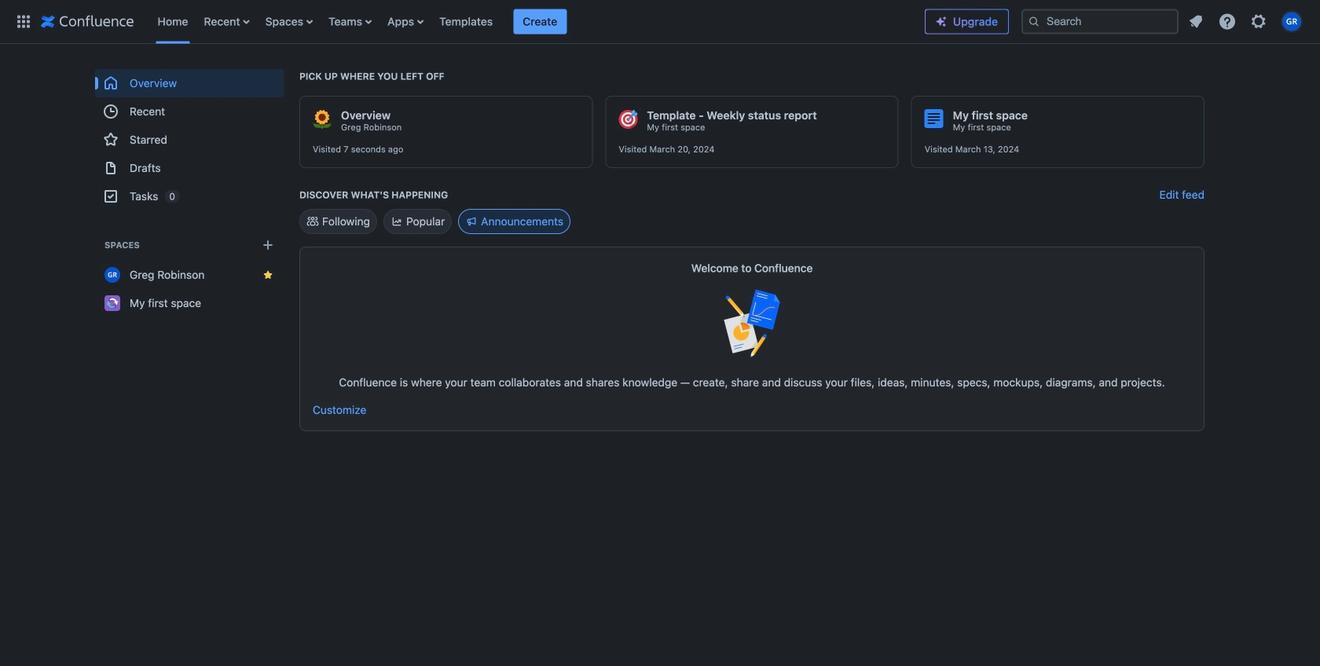 Task type: locate. For each thing, give the bounding box(es) containing it.
group
[[95, 69, 284, 211]]

0 horizontal spatial list
[[150, 0, 925, 44]]

Search field
[[1022, 9, 1179, 34]]

list item inside global element
[[513, 9, 567, 34]]

confluence image
[[41, 12, 134, 31], [41, 12, 134, 31]]

appswitcher icon image
[[14, 12, 33, 31]]

list
[[150, 0, 925, 44], [1182, 7, 1311, 36]]

banner
[[0, 0, 1320, 44]]

None search field
[[1022, 9, 1179, 34]]

:sunflower: image
[[313, 110, 332, 129], [313, 110, 332, 129]]

:dart: image
[[619, 110, 638, 129], [619, 110, 638, 129]]

list item
[[513, 9, 567, 34]]

global element
[[9, 0, 925, 44]]

1 horizontal spatial list
[[1182, 7, 1311, 36]]

search image
[[1028, 15, 1041, 28]]

list for premium icon at the top right of the page
[[1182, 7, 1311, 36]]

create a space image
[[259, 236, 277, 255]]



Task type: vqa. For each thing, say whether or not it's contained in the screenshot.
help icon at the right
yes



Task type: describe. For each thing, give the bounding box(es) containing it.
notification icon image
[[1187, 12, 1206, 31]]

unstar this space image
[[262, 269, 274, 281]]

help icon image
[[1218, 12, 1237, 31]]

settings icon image
[[1250, 12, 1268, 31]]

list for "appswitcher icon"
[[150, 0, 925, 44]]

premium image
[[935, 15, 948, 28]]



